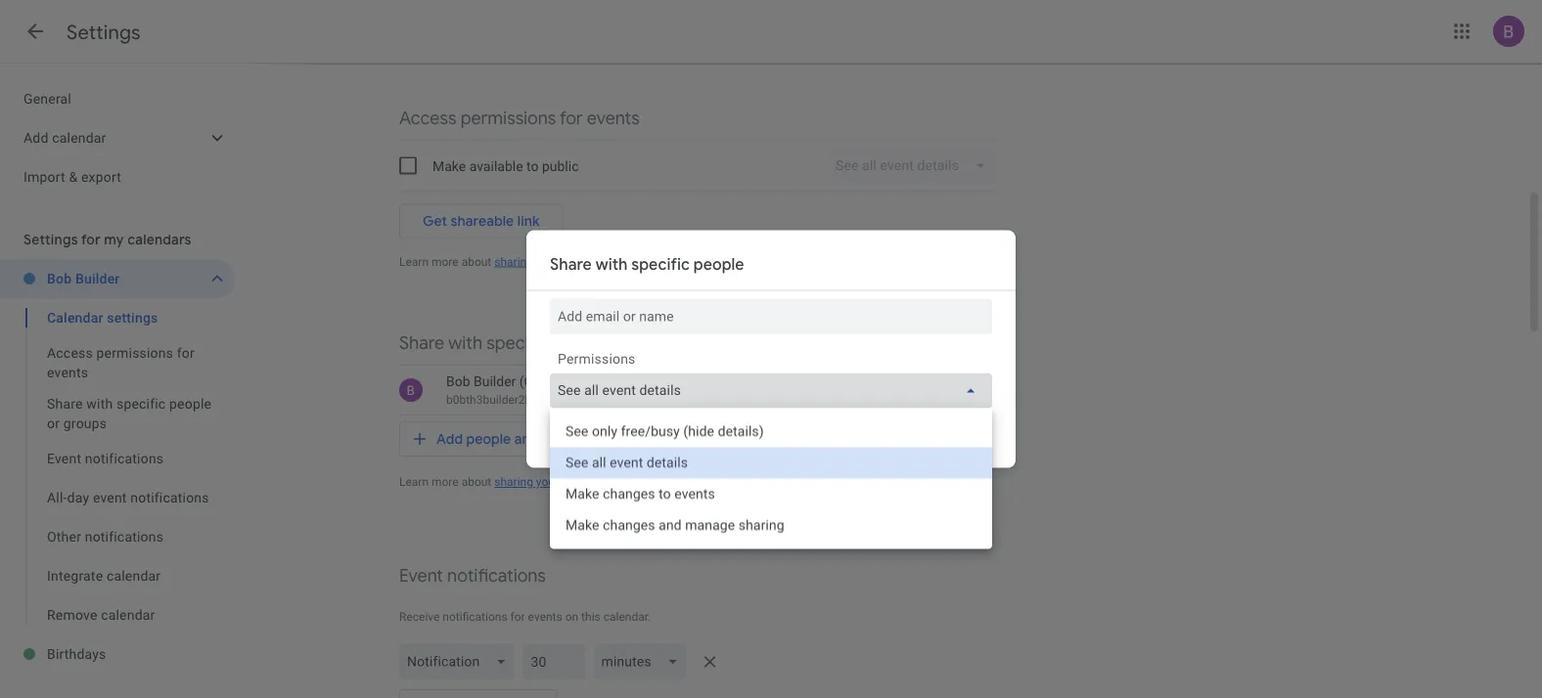 Task type: vqa. For each thing, say whether or not it's contained in the screenshot.
6 associated with 1
no



Task type: describe. For each thing, give the bounding box(es) containing it.
tree containing general
[[0, 79, 235, 197]]

cancel button
[[875, 419, 937, 466]]

permissions inside settings for my calendars tree
[[96, 345, 173, 361]]

calendars
[[127, 231, 191, 249]]

sharing your calendar link
[[494, 255, 607, 269]]

integrate calendar
[[47, 568, 161, 584]]

sharing your calendar with someone link
[[494, 476, 683, 489]]

event notifications inside group
[[47, 451, 164, 467]]

or inside group
[[47, 415, 60, 432]]

receive notifications for events on this calendar.
[[399, 611, 651, 624]]

groups inside settings for my calendars tree
[[63, 415, 107, 432]]

settings for settings
[[67, 20, 141, 45]]

1 horizontal spatial specific
[[487, 332, 549, 355]]

general
[[23, 91, 71, 107]]

integrate
[[47, 568, 103, 584]]

public
[[542, 158, 579, 174]]

my
[[104, 231, 124, 249]]

2 horizontal spatial groups
[[633, 332, 689, 355]]

to
[[527, 158, 539, 174]]

learn for learn more about sharing your calendar
[[399, 255, 429, 269]]

about for sharing your calendar
[[462, 255, 492, 269]]

calendar.
[[604, 611, 651, 624]]

bob for bob builder
[[47, 271, 72, 287]]

settings for my calendars
[[23, 231, 191, 249]]

link
[[517, 213, 540, 230]]

birthdays tree item
[[0, 635, 235, 674]]

remove calendar
[[47, 607, 155, 623]]

share inside group
[[47, 396, 83, 412]]

go back image
[[23, 20, 47, 43]]

available
[[469, 158, 523, 174]]

1 horizontal spatial access
[[399, 107, 457, 129]]

access inside settings for my calendars tree
[[47, 345, 93, 361]]

0 vertical spatial permissions
[[461, 107, 556, 129]]

sharing for sharing your calendar
[[494, 255, 533, 269]]

notifications up all-day event notifications in the left of the page
[[85, 451, 164, 467]]

Permissions field
[[550, 373, 992, 409]]

event
[[93, 490, 127, 506]]

b0bth3builder2k23@gmail.com
[[446, 393, 610, 407]]

settings for my calendars tree
[[0, 259, 235, 674]]

your for sharing your calendar
[[536, 255, 559, 269]]

import & export
[[23, 169, 121, 185]]

1 vertical spatial share
[[399, 332, 444, 355]]

groups inside button
[[542, 431, 588, 448]]

birthdays link
[[47, 635, 235, 674]]

4 option from the top
[[550, 510, 992, 542]]

1 horizontal spatial or
[[612, 332, 629, 355]]

permissions
[[558, 351, 636, 367]]

with inside share with specific people dialog
[[596, 254, 628, 274]]

learn more about sharing your calendar with someone
[[399, 476, 683, 489]]

get
[[423, 213, 447, 230]]

share with specific people dialog
[[526, 230, 1016, 549]]

specific inside settings for my calendars tree
[[116, 396, 166, 412]]

(owner)
[[519, 373, 568, 389]]

notifications up receive notifications for events on this calendar.
[[447, 565, 546, 588]]

group containing access permissions for events
[[0, 298, 235, 635]]

with up bob builder (owner) b0bth3builder2k23@gmail.com
[[448, 332, 483, 355]]

share inside dialog
[[550, 254, 592, 274]]

add people and groups
[[436, 431, 588, 448]]

notifications down all-day event notifications in the left of the page
[[85, 529, 164, 545]]

1 horizontal spatial event
[[399, 565, 443, 588]]

with left the someone
[[610, 476, 632, 489]]

receive
[[399, 611, 440, 624]]

get shareable link button
[[399, 204, 563, 239]]

builder for bob builder
[[75, 271, 120, 287]]

more for learn more about sharing your calendar
[[432, 255, 459, 269]]

notifications right event
[[130, 490, 209, 506]]

with inside settings for my calendars tree
[[86, 396, 113, 412]]



Task type: locate. For each thing, give the bounding box(es) containing it.
your down and
[[536, 476, 559, 489]]

&
[[69, 169, 78, 185]]

settings right the go back image
[[67, 20, 141, 45]]

1 about from the top
[[462, 255, 492, 269]]

with up permissions
[[596, 254, 628, 274]]

2 horizontal spatial events
[[587, 107, 640, 129]]

0 vertical spatial sharing
[[494, 255, 533, 269]]

share with specific people or groups inside group
[[47, 396, 212, 432]]

other
[[47, 529, 81, 545]]

builder inside "bob builder" tree item
[[75, 271, 120, 287]]

1 horizontal spatial access permissions for events
[[399, 107, 640, 129]]

access down bob builder
[[47, 345, 93, 361]]

0 horizontal spatial permissions
[[96, 345, 173, 361]]

bob builder
[[47, 271, 120, 287]]

0 horizontal spatial bob
[[47, 271, 72, 287]]

1 vertical spatial about
[[462, 476, 492, 489]]

add
[[436, 431, 463, 448]]

for
[[560, 107, 583, 129], [81, 231, 101, 249], [177, 345, 195, 361], [510, 611, 525, 624]]

1 horizontal spatial share
[[399, 332, 444, 355]]

groups down share with specific people
[[633, 332, 689, 355]]

event notifications up event
[[47, 451, 164, 467]]

0 vertical spatial event notifications
[[47, 451, 164, 467]]

1 your from the top
[[536, 255, 559, 269]]

0 horizontal spatial share with specific people or groups
[[47, 396, 212, 432]]

2 horizontal spatial specific
[[632, 254, 690, 274]]

bob builder (owner) b0bth3builder2k23@gmail.com
[[446, 373, 610, 407]]

learn down get
[[399, 255, 429, 269]]

all-day event notifications
[[47, 490, 209, 506]]

1 horizontal spatial groups
[[542, 431, 588, 448]]

1 vertical spatial access
[[47, 345, 93, 361]]

1 horizontal spatial events
[[528, 611, 562, 624]]

1 horizontal spatial permissions
[[461, 107, 556, 129]]

tree item
[[0, 298, 235, 338]]

make available to public
[[433, 158, 579, 174]]

make
[[433, 158, 466, 174]]

builder for bob builder (owner) b0bth3builder2k23@gmail.com
[[474, 373, 516, 389]]

access permissions for events
[[399, 107, 640, 129], [47, 345, 195, 381]]

1 vertical spatial settings
[[23, 231, 78, 249]]

people inside share with specific people dialog
[[694, 254, 744, 274]]

more for learn more about sharing your calendar with someone
[[432, 476, 459, 489]]

0 horizontal spatial events
[[47, 365, 88, 381]]

share with specific people or groups up all-day event notifications in the left of the page
[[47, 396, 212, 432]]

builder up b0bth3builder2k23@gmail.com
[[474, 373, 516, 389]]

notifications
[[85, 451, 164, 467], [130, 490, 209, 506], [85, 529, 164, 545], [447, 565, 546, 588], [443, 611, 508, 624]]

1 horizontal spatial event notifications
[[399, 565, 546, 588]]

people inside "add people and groups" button
[[466, 431, 511, 448]]

tree
[[0, 79, 235, 197]]

specific inside dialog
[[632, 254, 690, 274]]

1 vertical spatial event notifications
[[399, 565, 546, 588]]

1 horizontal spatial builder
[[474, 373, 516, 389]]

0 vertical spatial access
[[399, 107, 457, 129]]

share with specific people
[[550, 254, 744, 274]]

more down add
[[432, 476, 459, 489]]

about
[[462, 255, 492, 269], [462, 476, 492, 489]]

1 vertical spatial builder
[[474, 373, 516, 389]]

builder down 'settings for my calendars'
[[75, 271, 120, 287]]

for inside access permissions for events
[[177, 345, 195, 361]]

0 vertical spatial specific
[[632, 254, 690, 274]]

bob down 'settings for my calendars'
[[47, 271, 72, 287]]

more
[[432, 255, 459, 269], [432, 476, 459, 489]]

settings for settings for my calendars
[[23, 231, 78, 249]]

access permissions for events up to
[[399, 107, 640, 129]]

0 vertical spatial or
[[612, 332, 629, 355]]

groups right and
[[542, 431, 588, 448]]

with up event
[[86, 396, 113, 412]]

access
[[399, 107, 457, 129], [47, 345, 93, 361]]

0 vertical spatial builder
[[75, 271, 120, 287]]

learn down "add people and groups" button
[[399, 476, 429, 489]]

0 vertical spatial share with specific people or groups
[[399, 332, 689, 355]]

access permissions for events inside settings for my calendars tree
[[47, 345, 195, 381]]

someone
[[635, 476, 683, 489]]

1 vertical spatial bob
[[446, 373, 470, 389]]

2 your from the top
[[536, 476, 559, 489]]

about down "add people and groups" button
[[462, 476, 492, 489]]

2 about from the top
[[462, 476, 492, 489]]

1 vertical spatial access permissions for events
[[47, 345, 195, 381]]

people inside settings for my calendars tree
[[169, 396, 212, 412]]

remove
[[47, 607, 97, 623]]

bob inside bob builder (owner) b0bth3builder2k23@gmail.com
[[446, 373, 470, 389]]

groups up day
[[63, 415, 107, 432]]

30 minutes before element
[[399, 641, 994, 684]]

0 horizontal spatial or
[[47, 415, 60, 432]]

1 learn from the top
[[399, 255, 429, 269]]

0 horizontal spatial access permissions for events
[[47, 345, 195, 381]]

1 vertical spatial permissions
[[96, 345, 173, 361]]

group
[[0, 298, 235, 635]]

export
[[81, 169, 121, 185]]

learn for learn more about sharing your calendar with someone
[[399, 476, 429, 489]]

and
[[514, 431, 539, 448]]

settings
[[67, 20, 141, 45], [23, 231, 78, 249]]

1 more from the top
[[432, 255, 459, 269]]

2 more from the top
[[432, 476, 459, 489]]

1 vertical spatial your
[[536, 476, 559, 489]]

or up all-
[[47, 415, 60, 432]]

bob
[[47, 271, 72, 287], [446, 373, 470, 389]]

import
[[23, 169, 65, 185]]

your down link
[[536, 255, 559, 269]]

0 vertical spatial bob
[[47, 271, 72, 287]]

on
[[565, 611, 578, 624]]

bob up add
[[446, 373, 470, 389]]

0 horizontal spatial specific
[[116, 396, 166, 412]]

event
[[47, 451, 81, 467], [399, 565, 443, 588]]

1 horizontal spatial share with specific people or groups
[[399, 332, 689, 355]]

event notifications
[[47, 451, 164, 467], [399, 565, 546, 588]]

1 horizontal spatial bob
[[446, 373, 470, 389]]

share
[[550, 254, 592, 274], [399, 332, 444, 355], [47, 396, 83, 412]]

1 vertical spatial more
[[432, 476, 459, 489]]

2 sharing from the top
[[494, 476, 533, 489]]

more down get
[[432, 255, 459, 269]]

people
[[694, 254, 744, 274], [553, 332, 608, 355], [169, 396, 212, 412], [466, 431, 511, 448]]

events inside access permissions for events
[[47, 365, 88, 381]]

Add email or name text field
[[558, 299, 984, 334]]

with
[[596, 254, 628, 274], [448, 332, 483, 355], [86, 396, 113, 412], [610, 476, 632, 489]]

or
[[612, 332, 629, 355], [47, 415, 60, 432]]

2 vertical spatial events
[[528, 611, 562, 624]]

permissions down "bob builder" tree item
[[96, 345, 173, 361]]

access up make in the top of the page
[[399, 107, 457, 129]]

cancel
[[884, 434, 929, 452]]

1 vertical spatial events
[[47, 365, 88, 381]]

permissions list box
[[550, 409, 992, 549]]

bob builder tree item
[[0, 259, 235, 298]]

0 vertical spatial share
[[550, 254, 592, 274]]

your
[[536, 255, 559, 269], [536, 476, 559, 489]]

share with specific people or groups up (owner)
[[399, 332, 689, 355]]

permissions
[[461, 107, 556, 129], [96, 345, 173, 361]]

2 vertical spatial share
[[47, 396, 83, 412]]

groups
[[633, 332, 689, 355], [63, 415, 107, 432], [542, 431, 588, 448]]

0 vertical spatial your
[[536, 255, 559, 269]]

birthdays
[[47, 646, 106, 663]]

option
[[550, 416, 992, 448], [550, 448, 992, 479], [550, 479, 992, 510], [550, 510, 992, 542]]

get shareable link
[[423, 213, 540, 230]]

1 option from the top
[[550, 416, 992, 448]]

bob for bob builder (owner) b0bth3builder2k23@gmail.com
[[446, 373, 470, 389]]

permissions up make available to public
[[461, 107, 556, 129]]

sharing for sharing your calendar with someone
[[494, 476, 533, 489]]

sharing
[[494, 255, 533, 269], [494, 476, 533, 489]]

share with specific people or groups
[[399, 332, 689, 355], [47, 396, 212, 432]]

learn
[[399, 255, 429, 269], [399, 476, 429, 489]]

calendar
[[562, 255, 607, 269], [562, 476, 607, 489], [107, 568, 161, 584], [101, 607, 155, 623]]

your for sharing your calendar with someone
[[536, 476, 559, 489]]

access permissions for events down "bob builder" tree item
[[47, 345, 195, 381]]

2 vertical spatial specific
[[116, 396, 166, 412]]

0 vertical spatial learn
[[399, 255, 429, 269]]

0 horizontal spatial share
[[47, 396, 83, 412]]

sharing down link
[[494, 255, 533, 269]]

settings heading
[[67, 20, 141, 45]]

events
[[587, 107, 640, 129], [47, 365, 88, 381], [528, 611, 562, 624]]

all-
[[47, 490, 67, 506]]

2 option from the top
[[550, 448, 992, 479]]

1 vertical spatial sharing
[[494, 476, 533, 489]]

0 vertical spatial events
[[587, 107, 640, 129]]

learn more about sharing your calendar
[[399, 255, 607, 269]]

notifications right receive
[[443, 611, 508, 624]]

sharing down add people and groups
[[494, 476, 533, 489]]

settings up bob builder
[[23, 231, 78, 249]]

builder
[[75, 271, 120, 287], [474, 373, 516, 389]]

event inside settings for my calendars tree
[[47, 451, 81, 467]]

or down share with specific people
[[612, 332, 629, 355]]

builder inside bob builder (owner) b0bth3builder2k23@gmail.com
[[474, 373, 516, 389]]

1 vertical spatial share with specific people or groups
[[47, 396, 212, 432]]

0 horizontal spatial access
[[47, 345, 93, 361]]

shareable
[[451, 213, 514, 230]]

1 vertical spatial or
[[47, 415, 60, 432]]

event notifications up receive notifications for events on this calendar.
[[399, 565, 546, 588]]

Minutes in advance for notification number field
[[531, 645, 578, 680]]

0 vertical spatial event
[[47, 451, 81, 467]]

other notifications
[[47, 529, 164, 545]]

this
[[581, 611, 601, 624]]

add people and groups button
[[399, 422, 603, 457]]

day
[[67, 490, 89, 506]]

0 vertical spatial settings
[[67, 20, 141, 45]]

0 horizontal spatial groups
[[63, 415, 107, 432]]

1 vertical spatial event
[[399, 565, 443, 588]]

0 vertical spatial more
[[432, 255, 459, 269]]

about for sharing your calendar with someone
[[462, 476, 492, 489]]

0 horizontal spatial event notifications
[[47, 451, 164, 467]]

2 horizontal spatial share
[[550, 254, 592, 274]]

2 learn from the top
[[399, 476, 429, 489]]

bob inside tree item
[[47, 271, 72, 287]]

1 sharing from the top
[[494, 255, 533, 269]]

about down 'get shareable link' 'button'
[[462, 255, 492, 269]]

1 vertical spatial specific
[[487, 332, 549, 355]]

event up all-
[[47, 451, 81, 467]]

0 vertical spatial access permissions for events
[[399, 107, 640, 129]]

1 vertical spatial learn
[[399, 476, 429, 489]]

3 option from the top
[[550, 479, 992, 510]]

0 horizontal spatial builder
[[75, 271, 120, 287]]

0 horizontal spatial event
[[47, 451, 81, 467]]

specific
[[632, 254, 690, 274], [487, 332, 549, 355], [116, 396, 166, 412]]

event up receive
[[399, 565, 443, 588]]

0 vertical spatial about
[[462, 255, 492, 269]]



